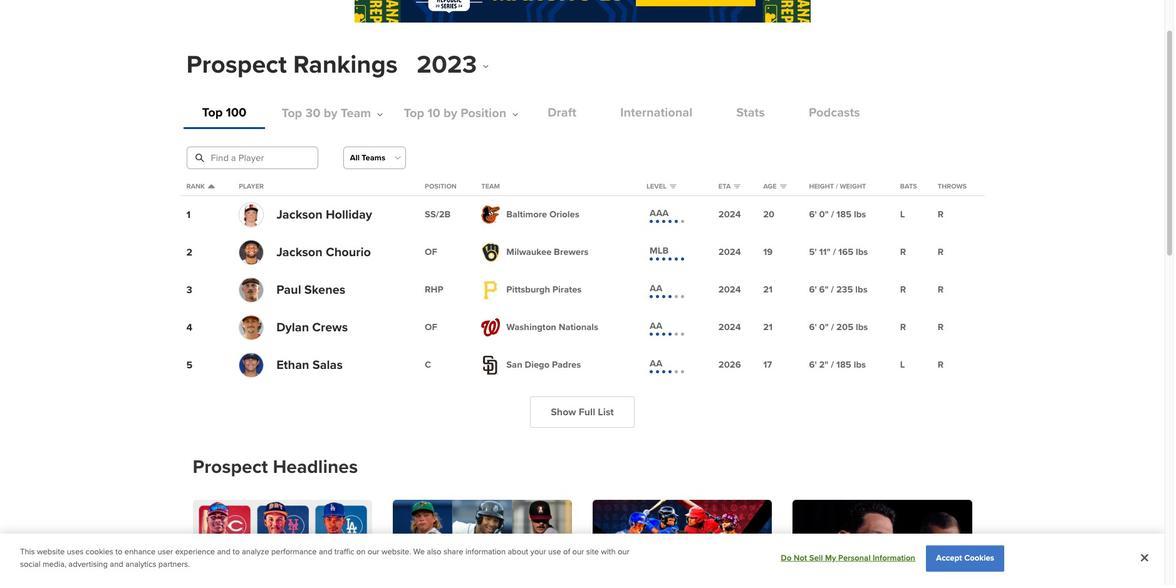 Task type: locate. For each thing, give the bounding box(es) containing it.
3 2024 from the top
[[719, 284, 741, 296]]

search image
[[195, 154, 205, 162]]

1 horizontal spatial and
[[217, 547, 231, 557]]

185 down height / weight at the right top of page
[[837, 209, 852, 220]]

top left '100'
[[202, 105, 223, 120]]

of up c
[[425, 322, 437, 333]]

photo headshot of jackson holliday image
[[240, 203, 263, 227]]

1 horizontal spatial team
[[482, 182, 500, 191]]

2 of from the top
[[425, 322, 437, 333]]

filter image inside age button
[[780, 183, 787, 190]]

of for jackson chourio
[[425, 247, 437, 258]]

pittsburgh pirates
[[507, 284, 582, 296]]

ss/2b
[[425, 209, 451, 220]]

100
[[226, 105, 247, 120]]

1 vertical spatial of
[[425, 322, 437, 333]]

21 for skenes
[[764, 284, 773, 296]]

2 horizontal spatial and
[[319, 547, 333, 557]]

1 horizontal spatial by
[[444, 106, 458, 121]]

0 vertical spatial aa
[[650, 283, 663, 294]]

0 vertical spatial prospect
[[187, 50, 287, 80]]

filter image
[[670, 183, 677, 190], [734, 183, 741, 190], [780, 183, 787, 190]]

top for top 100
[[202, 105, 223, 120]]

ethan salas
[[277, 358, 343, 373]]

0"
[[820, 209, 829, 220], [820, 322, 829, 333]]

6' 0" / 205 lbs
[[810, 322, 869, 333]]

2024
[[719, 209, 741, 220], [719, 247, 741, 258], [719, 284, 741, 296], [719, 322, 741, 333]]

1 jackson from the top
[[277, 207, 323, 222]]

2 filter image from the left
[[734, 183, 741, 190]]

lbs down weight on the right top
[[854, 209, 867, 220]]

stats
[[737, 105, 765, 120]]

team up baltimore orioles logo
[[482, 182, 500, 191]]

our right "of"
[[573, 547, 584, 557]]

dylan crews
[[277, 320, 348, 335]]

age
[[764, 182, 777, 191]]

filter image right eta
[[734, 183, 741, 190]]

lbs right 165
[[856, 247, 869, 258]]

information
[[466, 547, 506, 557]]

0 vertical spatial 185
[[837, 209, 852, 220]]

photo headshot of dylan crews image
[[240, 310, 263, 345]]

do not sell my personal information
[[781, 553, 916, 563]]

our right on
[[368, 547, 380, 557]]

on
[[357, 547, 366, 557]]

6' for ethan salas
[[810, 359, 817, 371]]

top for top 30 by team
[[282, 106, 302, 121]]

6' left 205
[[810, 322, 817, 333]]

21 for crews
[[764, 322, 773, 333]]

1 vertical spatial position
[[425, 182, 457, 191]]

of for dylan crews
[[425, 322, 437, 333]]

top for top 10 by position
[[404, 106, 425, 121]]

filter image inside eta button
[[734, 183, 741, 190]]

prospect for prospect rankings
[[187, 50, 287, 80]]

0 vertical spatial of
[[425, 247, 437, 258]]

jackson holliday
[[277, 207, 372, 222]]

1 vertical spatial aa
[[650, 320, 663, 332]]

top left "30"
[[282, 106, 302, 121]]

lbs
[[854, 209, 867, 220], [856, 247, 869, 258], [856, 284, 868, 296], [856, 322, 869, 333], [854, 359, 866, 371]]

eta
[[719, 182, 731, 191]]

about
[[508, 547, 529, 557]]

top left 10
[[404, 106, 425, 121]]

1 21 from the top
[[764, 284, 773, 296]]

lbs for dylan crews
[[856, 322, 869, 333]]

jackson up jackson chourio
[[277, 207, 323, 222]]

1 6' from the top
[[810, 209, 817, 220]]

position up ss/2b
[[425, 182, 457, 191]]

0 vertical spatial position
[[461, 106, 507, 121]]

0" left 205
[[820, 322, 829, 333]]

/
[[836, 182, 839, 191], [832, 209, 835, 220], [833, 247, 836, 258], [831, 284, 835, 296], [832, 322, 835, 333], [831, 359, 834, 371]]

6' left 2"
[[810, 359, 817, 371]]

4 6' from the top
[[810, 359, 817, 371]]

filter image inside level button
[[670, 183, 677, 190]]

accept
[[937, 553, 963, 563]]

0 horizontal spatial top
[[202, 105, 223, 120]]

2 l from the top
[[901, 359, 906, 371]]

team
[[341, 106, 371, 121], [482, 182, 500, 191]]

205
[[837, 322, 854, 333]]

to
[[115, 547, 123, 557], [233, 547, 240, 557]]

0 horizontal spatial position
[[425, 182, 457, 191]]

2 jackson from the top
[[277, 245, 323, 260]]

1 of from the top
[[425, 247, 437, 258]]

0 horizontal spatial team
[[341, 106, 371, 121]]

of up rhp
[[425, 247, 437, 258]]

san diego padres
[[507, 359, 581, 371]]

our right with
[[618, 547, 630, 557]]

analyze
[[242, 547, 269, 557]]

2 aa from the top
[[650, 320, 663, 332]]

3 6' from the top
[[810, 322, 817, 333]]

of
[[425, 247, 437, 258], [425, 322, 437, 333]]

2 horizontal spatial our
[[618, 547, 630, 557]]

prospect headlines
[[193, 455, 358, 479]]

filter image right age
[[780, 183, 787, 190]]

lbs for jackson chourio
[[856, 247, 869, 258]]

6' down height in the right top of the page
[[810, 209, 817, 220]]

throws
[[938, 182, 967, 191]]

l
[[901, 209, 906, 220], [901, 359, 906, 371]]

1 vertical spatial l
[[901, 359, 906, 371]]

/ for paul skenes
[[831, 284, 835, 296]]

lbs right 2"
[[854, 359, 866, 371]]

draft
[[548, 105, 577, 120]]

0 horizontal spatial to
[[115, 547, 123, 557]]

0 vertical spatial 0"
[[820, 209, 829, 220]]

4
[[187, 321, 192, 334]]

prospect
[[187, 50, 287, 80], [193, 455, 268, 479]]

1 vertical spatial prospect
[[193, 455, 268, 479]]

21 down 19
[[764, 284, 773, 296]]

pirates
[[553, 284, 582, 296]]

/ right 11" at the top right of page
[[833, 247, 836, 258]]

height
[[810, 182, 835, 191]]

6' for paul skenes
[[810, 284, 817, 296]]

user
[[158, 547, 173, 557]]

and down cookies on the left bottom of page
[[110, 560, 123, 570]]

0" for jackson holliday
[[820, 209, 829, 220]]

1 vertical spatial 185
[[837, 359, 852, 371]]

position
[[461, 106, 507, 121], [425, 182, 457, 191]]

website.
[[382, 547, 411, 557]]

level button
[[647, 182, 677, 191]]

1 vertical spatial jackson
[[277, 245, 323, 260]]

podcasts button
[[809, 105, 861, 120]]

6 impressive debuts from the 2023 international class image
[[193, 500, 372, 586]]

0 vertical spatial team
[[341, 106, 371, 121]]

1 horizontal spatial our
[[573, 547, 584, 557]]

0 vertical spatial l
[[901, 209, 906, 220]]

pipeline podcast: when will these top prospects debut? image
[[393, 500, 572, 586]]

1 0" from the top
[[820, 209, 829, 220]]

2 2024 from the top
[[719, 247, 741, 258]]

6' 0" / 185 lbs
[[810, 209, 867, 220]]

we
[[414, 547, 425, 557]]

photo headshot of ethan salas image
[[240, 347, 263, 383]]

position right 10
[[461, 106, 507, 121]]

prospect stats of the year -- each team's best of 2023 image
[[593, 500, 772, 586]]

'full throttle' red sox still eyeing big splash image
[[793, 500, 973, 586]]

lbs for jackson holliday
[[854, 209, 867, 220]]

by right "30"
[[324, 106, 338, 121]]

0 horizontal spatial by
[[324, 106, 338, 121]]

this
[[20, 547, 35, 557]]

6' left the 6"
[[810, 284, 817, 296]]

by for 10
[[444, 106, 458, 121]]

experience
[[175, 547, 215, 557]]

2 0" from the top
[[820, 322, 829, 333]]

/ down height / weight at the right top of page
[[832, 209, 835, 220]]

0 vertical spatial jackson
[[277, 207, 323, 222]]

0 horizontal spatial filter image
[[670, 183, 677, 190]]

0 horizontal spatial our
[[368, 547, 380, 557]]

1 2024 from the top
[[719, 209, 741, 220]]

not
[[794, 553, 808, 563]]

of
[[564, 547, 571, 557]]

20
[[764, 209, 775, 220]]

2 vertical spatial aa
[[650, 358, 663, 369]]

to right cookies on the left bottom of page
[[115, 547, 123, 557]]

1 l from the top
[[901, 209, 906, 220]]

baltimore
[[507, 209, 547, 220]]

6' 6" / 235 lbs
[[810, 284, 868, 296]]

headlines
[[273, 455, 358, 479]]

prospect for prospect headlines
[[193, 455, 268, 479]]

baltimore orioles
[[507, 209, 580, 220]]

21 up "17"
[[764, 322, 773, 333]]

1 to from the left
[[115, 547, 123, 557]]

1 our from the left
[[368, 547, 380, 557]]

your
[[531, 547, 547, 557]]

our
[[368, 547, 380, 557], [573, 547, 584, 557], [618, 547, 630, 557]]

1 vertical spatial 0"
[[820, 322, 829, 333]]

salas
[[313, 358, 343, 373]]

and right "experience"
[[217, 547, 231, 557]]

lbs right 235
[[856, 284, 868, 296]]

0 vertical spatial 21
[[764, 284, 773, 296]]

3 filter image from the left
[[780, 183, 787, 190]]

2 horizontal spatial top
[[404, 106, 425, 121]]

to left analyze
[[233, 547, 240, 557]]

6'
[[810, 209, 817, 220], [810, 284, 817, 296], [810, 322, 817, 333], [810, 359, 817, 371]]

2024 for chourio
[[719, 247, 741, 258]]

and left traffic
[[319, 547, 333, 557]]

1 filter image from the left
[[670, 183, 677, 190]]

2 horizontal spatial filter image
[[780, 183, 787, 190]]

bats
[[901, 182, 918, 191]]

lbs right 205
[[856, 322, 869, 333]]

top 100 button
[[202, 105, 247, 120]]

21
[[764, 284, 773, 296], [764, 322, 773, 333]]

5' 11" / 165 lbs
[[810, 247, 869, 258]]

1 horizontal spatial position
[[461, 106, 507, 121]]

1 aa from the top
[[650, 283, 663, 294]]

san
[[507, 359, 523, 371]]

/ right the 6"
[[831, 284, 835, 296]]

4 2024 from the top
[[719, 322, 741, 333]]

1 by from the left
[[324, 106, 338, 121]]

1 horizontal spatial filter image
[[734, 183, 741, 190]]

1 vertical spatial 21
[[764, 322, 773, 333]]

2 our from the left
[[573, 547, 584, 557]]

accept cookies
[[937, 553, 995, 563]]

0" down height in the right top of the page
[[820, 209, 829, 220]]

1 horizontal spatial to
[[233, 547, 240, 557]]

age button
[[764, 182, 787, 191]]

3 aa from the top
[[650, 358, 663, 369]]

san diego padres logo image
[[482, 356, 500, 375]]

diego
[[525, 359, 550, 371]]

lbs for paul skenes
[[856, 284, 868, 296]]

team right "30"
[[341, 106, 371, 121]]

2 21 from the top
[[764, 322, 773, 333]]

Prospect Search text field
[[211, 147, 296, 169]]

rhp
[[425, 284, 444, 296]]

1 horizontal spatial top
[[282, 106, 302, 121]]

jackson up paul
[[277, 245, 323, 260]]

filter image for age
[[780, 183, 787, 190]]

/ right 2"
[[831, 359, 834, 371]]

185 for jackson holliday
[[837, 209, 852, 220]]

filter image right level
[[670, 183, 677, 190]]

holliday
[[326, 207, 372, 222]]

2 by from the left
[[444, 106, 458, 121]]

2 6' from the top
[[810, 284, 817, 296]]

rank button
[[187, 182, 215, 191]]

2023
[[417, 50, 477, 80]]

185 right 2"
[[837, 359, 852, 371]]

by right 10
[[444, 106, 458, 121]]

full
[[579, 406, 596, 418]]

/ left 205
[[832, 322, 835, 333]]



Task type: describe. For each thing, give the bounding box(es) containing it.
milwaukee
[[507, 247, 552, 258]]

padres
[[552, 359, 581, 371]]

international
[[621, 105, 693, 120]]

l for jackson holliday
[[901, 209, 906, 220]]

11"
[[820, 247, 831, 258]]

use
[[549, 547, 561, 557]]

by for 30
[[324, 106, 338, 121]]

chourio
[[326, 245, 371, 260]]

sell
[[810, 553, 823, 563]]

uses
[[67, 547, 84, 557]]

3
[[187, 284, 192, 296]]

19
[[764, 247, 773, 258]]

c
[[425, 359, 431, 371]]

185 for ethan salas
[[837, 359, 852, 371]]

media,
[[43, 560, 66, 570]]

prospect rankings
[[187, 50, 398, 80]]

165
[[839, 247, 854, 258]]

pittsburgh pirates logo image
[[482, 281, 500, 299]]

jackson for jackson chourio
[[277, 245, 323, 260]]

washington nationals
[[507, 322, 599, 333]]

baltimore orioles logo image
[[482, 206, 500, 224]]

10
[[428, 106, 441, 121]]

eta button
[[719, 182, 741, 191]]

top 30 by team
[[282, 106, 371, 121]]

1
[[187, 208, 191, 221]]

30
[[306, 106, 321, 121]]

weight
[[840, 182, 867, 191]]

2"
[[820, 359, 829, 371]]

crews
[[312, 320, 348, 335]]

paul
[[277, 282, 301, 297]]

traffic
[[335, 547, 355, 557]]

orioles
[[550, 209, 580, 220]]

0 horizontal spatial and
[[110, 560, 123, 570]]

milwaukee brewers
[[507, 247, 589, 258]]

5
[[187, 359, 193, 371]]

filter image for eta
[[734, 183, 741, 190]]

caret down image
[[393, 156, 403, 160]]

height / weight
[[810, 182, 867, 191]]

performance
[[271, 547, 317, 557]]

aaa
[[650, 207, 669, 219]]

/ for jackson holliday
[[832, 209, 835, 220]]

stats button
[[737, 105, 765, 120]]

top 10 by position
[[404, 106, 507, 121]]

2024 for holliday
[[719, 209, 741, 220]]

washington
[[507, 322, 557, 333]]

6' for dylan crews
[[810, 322, 817, 333]]

website
[[37, 547, 65, 557]]

international button
[[621, 105, 693, 120]]

5'
[[810, 247, 817, 258]]

aa for dylan crews
[[650, 320, 663, 332]]

rankings
[[293, 50, 398, 80]]

2024 for skenes
[[719, 284, 741, 296]]

nationals
[[559, 322, 599, 333]]

photo headshot of paul skenes image
[[240, 272, 263, 308]]

social
[[20, 560, 41, 570]]

level
[[647, 182, 667, 191]]

l for ethan salas
[[901, 359, 906, 371]]

advertisement region
[[355, 0, 811, 23]]

filter image for level
[[670, 183, 677, 190]]

privacy alert dialog
[[0, 534, 1165, 586]]

235
[[837, 284, 854, 296]]

accept cookies button
[[927, 546, 1005, 572]]

6"
[[820, 284, 829, 296]]

washington nationals logo image
[[482, 318, 500, 337]]

mlb
[[650, 245, 669, 256]]

/ for dylan crews
[[832, 322, 835, 333]]

skenes
[[305, 282, 346, 297]]

advertising
[[69, 560, 108, 570]]

also
[[427, 547, 442, 557]]

personal
[[839, 553, 871, 563]]

jackson for jackson holliday
[[277, 207, 323, 222]]

17
[[764, 359, 773, 371]]

with
[[601, 547, 616, 557]]

dylan
[[277, 320, 309, 335]]

3 our from the left
[[618, 547, 630, 557]]

6' for jackson holliday
[[810, 209, 817, 220]]

arrow up image
[[208, 183, 215, 190]]

2 to from the left
[[233, 547, 240, 557]]

aa for ethan salas
[[650, 358, 663, 369]]

0" for dylan crews
[[820, 322, 829, 333]]

/ right height in the right top of the page
[[836, 182, 839, 191]]

milwaukee brewers logo image
[[482, 243, 500, 262]]

pittsburgh
[[507, 284, 550, 296]]

cookies
[[965, 553, 995, 563]]

aa for paul skenes
[[650, 283, 663, 294]]

do
[[781, 553, 792, 563]]

/ for jackson chourio
[[833, 247, 836, 258]]

partners.
[[159, 560, 190, 570]]

enhance
[[125, 547, 156, 557]]

information
[[873, 553, 916, 563]]

paul skenes
[[277, 282, 346, 297]]

cookies
[[86, 547, 113, 557]]

player
[[239, 182, 264, 191]]

lbs for ethan salas
[[854, 359, 866, 371]]

2
[[187, 246, 193, 259]]

/ for ethan salas
[[831, 359, 834, 371]]

photo headshot of jackson chourio image
[[240, 234, 263, 270]]

1 vertical spatial team
[[482, 182, 500, 191]]

site
[[587, 547, 599, 557]]

2024 for crews
[[719, 322, 741, 333]]

list
[[598, 406, 614, 418]]

analytics
[[125, 560, 156, 570]]



Task type: vqa. For each thing, say whether or not it's contained in the screenshot.


